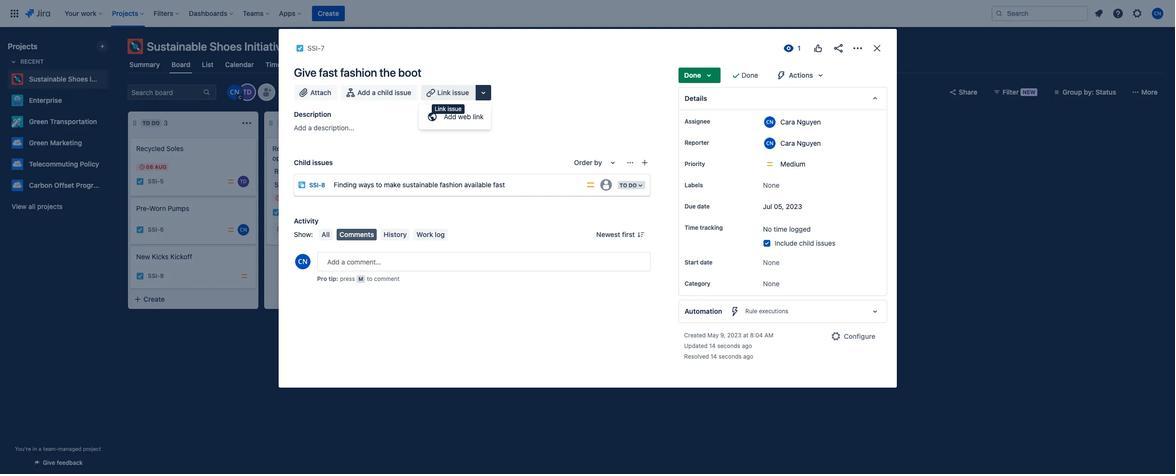 Task type: locate. For each thing, give the bounding box(es) containing it.
0 vertical spatial initiative
[[244, 40, 288, 53]]

2 vertical spatial cara nguyen image
[[374, 207, 385, 218]]

timeline
[[266, 60, 293, 69]]

cara nguyen up medium
[[781, 139, 821, 147]]

profile image of cara nguyen image
[[295, 254, 310, 270]]

task image left ssi-6 link
[[136, 226, 144, 234]]

2 horizontal spatial a
[[372, 88, 376, 97]]

green up the telecommuting
[[29, 139, 48, 147]]

board link
[[170, 56, 192, 73]]

actions image
[[852, 43, 864, 54]]

0 vertical spatial ssi-7
[[307, 44, 325, 52]]

0 vertical spatial link
[[437, 88, 451, 97]]

2 none from the top
[[763, 259, 780, 267]]

1 horizontal spatial do
[[629, 182, 637, 188]]

done inside dropdown button
[[684, 71, 701, 79]]

2 cara from the top
[[781, 139, 795, 147]]

date for jul 05, 2023
[[697, 203, 710, 210]]

nguyen up medium
[[797, 139, 821, 147]]

ssi-7 up forms
[[307, 44, 325, 52]]

08 aug
[[146, 164, 167, 170]]

task image for ssi-1
[[272, 209, 280, 216]]

done up 'details'
[[684, 71, 701, 79]]

issue down boot
[[395, 88, 411, 97]]

ssi-5
[[148, 178, 164, 185]]

reports link
[[397, 56, 426, 73]]

cara nguyen image up history
[[374, 207, 385, 218]]

ssi-7 inside give fast fashion the boot dialog
[[307, 44, 325, 52]]

1 vertical spatial do
[[629, 182, 637, 188]]

0 horizontal spatial medium image
[[227, 178, 235, 186]]

0 horizontal spatial done
[[415, 120, 431, 126]]

issues right the include
[[816, 239, 836, 248]]

1 horizontal spatial sustainable
[[147, 40, 207, 53]]

give for give feedback
[[43, 459, 55, 467]]

1 vertical spatial sustainable
[[29, 75, 66, 83]]

do left 3
[[152, 120, 160, 126]]

0 vertical spatial date
[[697, 203, 710, 210]]

sustainable shoes initiative link
[[8, 70, 117, 89]]

0 vertical spatial sustainable
[[147, 40, 207, 53]]

0 horizontal spatial create
[[143, 295, 165, 303]]

14
[[709, 343, 716, 350], [711, 353, 717, 361]]

14 down may
[[709, 343, 716, 350]]

green inside 'link'
[[29, 139, 48, 147]]

do down the issue actions 'image'
[[629, 182, 637, 188]]

add down description
[[294, 124, 306, 132]]

1 vertical spatial green
[[29, 139, 48, 147]]

task image down 08 august 2023 icon
[[136, 178, 144, 186]]

child
[[294, 158, 311, 167]]

child down logged
[[799, 239, 814, 248]]

rule executions
[[746, 308, 789, 315]]

1 horizontal spatial sustainable shoes initiative
[[147, 40, 288, 53]]

0 vertical spatial aug
[[155, 164, 167, 170]]

0 vertical spatial add
[[357, 88, 370, 97]]

0 horizontal spatial issues
[[312, 158, 333, 167]]

give up attach button
[[294, 66, 317, 79]]

ssi-
[[307, 44, 321, 52], [148, 178, 160, 185], [420, 178, 432, 185], [309, 182, 321, 189], [284, 209, 296, 216], [148, 226, 160, 234], [148, 273, 160, 280]]

1 horizontal spatial 7
[[432, 178, 436, 185]]

1 horizontal spatial give
[[294, 66, 317, 79]]

0 vertical spatial none
[[763, 181, 780, 189]]

0 vertical spatial a
[[372, 88, 376, 97]]

summary link
[[128, 56, 162, 73]]

none down the include
[[763, 259, 780, 267]]

0 horizontal spatial 2023
[[727, 332, 742, 339]]

2
[[292, 226, 296, 234]]

none up "executions"
[[763, 280, 780, 288]]

ssi- down kicks
[[148, 273, 160, 280]]

ssi- left the copy link to issue icon on the top left
[[307, 44, 321, 52]]

create button up the copy link to issue icon on the top left
[[312, 6, 345, 21]]

add web link button
[[419, 107, 491, 127]]

1 vertical spatial ssi-7
[[420, 178, 436, 185]]

1 vertical spatial /
[[290, 226, 292, 234]]

add for add a child issue
[[357, 88, 370, 97]]

forms link
[[302, 56, 326, 73]]

ssi-6
[[148, 226, 164, 234]]

1 vertical spatial create
[[143, 295, 165, 303]]

green for green transportation
[[29, 117, 48, 126]]

to do 3
[[143, 119, 168, 127]]

2 horizontal spatial medium image
[[500, 178, 507, 186]]

2 cara nguyen from the top
[[781, 139, 821, 147]]

ssi- right issue type: sub-task image
[[309, 182, 321, 189]]

1 nguyen from the top
[[797, 118, 821, 126]]

0 vertical spatial tariq douglas image
[[240, 85, 255, 100]]

fashion
[[340, 66, 377, 79], [440, 180, 463, 189]]

0 vertical spatial 7
[[321, 44, 325, 52]]

cara for reporter
[[781, 139, 795, 147]]

14 right resolved
[[711, 353, 717, 361]]

primary element
[[6, 0, 992, 27]]

task image left the ssi-9 link at bottom left
[[136, 272, 144, 280]]

to inside "to do 3"
[[143, 120, 150, 126]]

a inside 'button'
[[372, 88, 376, 97]]

forms
[[304, 60, 324, 69]]

1 horizontal spatial aug
[[290, 195, 302, 201]]

issue inside tooltip
[[448, 105, 462, 113]]

to right m
[[367, 275, 373, 283]]

1 down link issue tooltip
[[434, 119, 438, 127]]

issues right child
[[312, 158, 333, 167]]

1 horizontal spatial a
[[308, 124, 312, 132]]

1 vertical spatial nguyen
[[797, 139, 821, 147]]

date right due on the right of page
[[697, 203, 710, 210]]

08
[[146, 164, 153, 170]]

assignee
[[685, 118, 710, 125]]

ssi- for ssi-1 "link"
[[284, 209, 296, 216]]

green transportation
[[29, 117, 97, 126]]

give fast fashion the boot dialog
[[278, 29, 897, 388]]

/ left show:
[[290, 226, 292, 234]]

add inside button
[[444, 113, 456, 121]]

0 horizontal spatial sustainable
[[29, 75, 66, 83]]

link issue up link issue tooltip
[[437, 88, 469, 97]]

pre-
[[136, 204, 149, 213]]

2 nguyen from the top
[[797, 139, 821, 147]]

at
[[743, 332, 749, 339]]

to left 3
[[143, 120, 150, 126]]

medium image
[[227, 178, 235, 186], [500, 178, 507, 186], [241, 272, 248, 280]]

0 vertical spatial 2023
[[786, 202, 802, 211]]

cara nguyen image down calendar link on the left
[[227, 85, 243, 100]]

1 horizontal spatial add
[[357, 88, 370, 97]]

cara nguyen down 'details' element
[[781, 118, 821, 126]]

create button
[[312, 6, 345, 21], [128, 291, 258, 308]]

tab list
[[122, 56, 1170, 73]]

ssi-7 link up 0 / 1
[[420, 177, 436, 186]]

cara nguyen for assignee
[[781, 118, 821, 126]]

give inside dialog
[[294, 66, 317, 79]]

copy link to issue image
[[323, 44, 330, 52]]

ssi-7 up 0 / 1
[[420, 178, 436, 185]]

1 horizontal spatial ssi-7
[[420, 178, 436, 185]]

details element
[[678, 87, 887, 110]]

shoes up enterprise link
[[68, 75, 88, 83]]

green marketing
[[29, 139, 82, 147]]

0 horizontal spatial ssi-7
[[307, 44, 325, 52]]

1 horizontal spatial to
[[620, 182, 627, 188]]

carbon offset program
[[29, 181, 103, 189]]

2 green from the top
[[29, 139, 48, 147]]

1 vertical spatial 2023
[[727, 332, 742, 339]]

child down the
[[378, 88, 393, 97]]

1 horizontal spatial fast
[[493, 180, 505, 189]]

1 horizontal spatial issues
[[816, 239, 836, 248]]

1 horizontal spatial fashion
[[440, 180, 463, 189]]

give for give fast fashion the boot
[[294, 66, 317, 79]]

08 august 2023 image
[[138, 163, 146, 171]]

add inside 'button'
[[357, 88, 370, 97]]

create banner
[[0, 0, 1175, 27]]

1 horizontal spatial ssi-7 link
[[420, 177, 436, 186]]

search image
[[996, 10, 1003, 17]]

2023 right 9,
[[727, 332, 742, 339]]

1 up activity
[[296, 209, 299, 216]]

0 horizontal spatial initiative
[[90, 75, 117, 83]]

sustainable up employees
[[303, 144, 339, 153]]

0 vertical spatial green
[[29, 117, 48, 126]]

0 vertical spatial cara nguyen image
[[227, 85, 243, 100]]

sustainable up board
[[147, 40, 207, 53]]

a right the "in"
[[39, 446, 42, 452]]

issue
[[395, 88, 411, 97], [452, 88, 469, 97], [448, 105, 462, 113]]

1 vertical spatial cara nguyen
[[781, 139, 821, 147]]

shoes up the calendar on the top left of page
[[210, 40, 242, 53]]

date for none
[[700, 259, 713, 266]]

task image for ssi-7
[[409, 178, 416, 186]]

0 horizontal spatial fashion
[[340, 66, 377, 79]]

ssi-1 link
[[284, 208, 299, 217]]

comments
[[339, 230, 374, 239]]

cara nguyen image right the available
[[510, 176, 522, 187]]

0 vertical spatial /
[[426, 195, 428, 203]]

cara nguyen for reporter
[[781, 139, 821, 147]]

aug right 15
[[290, 195, 302, 201]]

1 vertical spatial aug
[[290, 195, 302, 201]]

task image right make
[[409, 178, 416, 186]]

feedback
[[57, 459, 83, 467]]

add
[[357, 88, 370, 97], [444, 113, 456, 121], [294, 124, 306, 132]]

tariq douglas image
[[240, 85, 255, 100], [238, 176, 249, 187]]

1 down description
[[320, 119, 323, 127]]

to down the issue actions 'image'
[[620, 182, 627, 188]]

attach button
[[294, 85, 337, 100]]

7 right make
[[432, 178, 436, 185]]

add left web
[[444, 113, 456, 121]]

team-
[[43, 446, 58, 452]]

to for to do
[[620, 182, 627, 188]]

research
[[272, 144, 301, 153]]

pages
[[336, 60, 355, 69]]

done down 'link issue' 'button'
[[415, 120, 431, 126]]

1 horizontal spatial 2023
[[786, 202, 802, 211]]

board
[[171, 60, 190, 69]]

give fast fashion the boot
[[294, 66, 421, 79]]

0 vertical spatial nguyen
[[797, 118, 821, 126]]

0 vertical spatial ssi-7 link
[[307, 43, 325, 54]]

date right start
[[700, 259, 713, 266]]

/ down 'finding ways to make sustainable fashion available fast'
[[426, 195, 428, 203]]

pages link
[[334, 56, 357, 73]]

automation element
[[678, 300, 887, 323]]

link inside tooltip
[[435, 105, 446, 113]]

sustainable shoes initiative up enterprise link
[[29, 75, 117, 83]]

none up jul
[[763, 181, 780, 189]]

add people image
[[261, 86, 272, 98]]

add a child issue button
[[341, 85, 417, 100]]

7 up forms
[[321, 44, 325, 52]]

1 vertical spatial shoes
[[68, 75, 88, 83]]

sustainable inside give fast fashion the boot dialog
[[403, 180, 438, 189]]

menu bar
[[317, 229, 450, 241]]

0 vertical spatial to
[[143, 120, 150, 126]]

marketing
[[50, 139, 82, 147]]

do inside dropdown button
[[629, 182, 637, 188]]

0 vertical spatial give
[[294, 66, 317, 79]]

sustainable up 0
[[403, 180, 438, 189]]

due
[[685, 203, 696, 210]]

available
[[464, 180, 491, 189]]

shoes
[[210, 40, 242, 53], [68, 75, 88, 83]]

menu bar containing all
[[317, 229, 450, 241]]

fast up attach
[[319, 66, 338, 79]]

none for labels
[[763, 181, 780, 189]]

nguyen for assignee
[[797, 118, 821, 126]]

0 vertical spatial issues
[[312, 158, 333, 167]]

7
[[321, 44, 325, 52], [432, 178, 436, 185]]

link up link issue tooltip
[[437, 88, 451, 97]]

jira image
[[25, 8, 50, 19], [25, 8, 50, 19]]

link issue down 'link issue' 'button'
[[435, 105, 462, 113]]

work
[[417, 230, 433, 239]]

create up the copy link to issue icon on the top left
[[318, 9, 339, 17]]

link down 'link issue' 'button'
[[435, 105, 446, 113]]

0 vertical spatial sustainable
[[303, 144, 339, 153]]

view
[[12, 202, 27, 211]]

aug for 15 aug
[[290, 195, 302, 201]]

carbon offset program link
[[8, 176, 104, 195]]

do
[[152, 120, 160, 126], [629, 182, 637, 188]]

time tracking
[[685, 224, 723, 231]]

0 vertical spatial create button
[[312, 6, 345, 21]]

enterprise
[[29, 96, 62, 104]]

issue type: sub-task image
[[298, 181, 306, 189]]

0 horizontal spatial to
[[143, 120, 150, 126]]

include
[[775, 239, 798, 248]]

1 green from the top
[[29, 117, 48, 126]]

do for to do
[[629, 182, 637, 188]]

cara nguyen image
[[227, 85, 243, 100], [510, 176, 522, 187], [374, 207, 385, 218]]

ssi- down worn
[[148, 226, 160, 234]]

1 vertical spatial link
[[435, 105, 446, 113]]

2 horizontal spatial cara nguyen image
[[510, 176, 522, 187]]

cara down 'details' element
[[781, 118, 795, 126]]

issues
[[367, 60, 387, 69]]

new kicks kickoff
[[136, 253, 192, 261]]

actions button
[[770, 68, 833, 83]]

0 horizontal spatial do
[[152, 120, 160, 126]]

1 vertical spatial link issue
[[435, 105, 462, 113]]

create child image
[[641, 159, 649, 167]]

issue down 'link issue' 'button'
[[448, 105, 462, 113]]

green down enterprise at the top
[[29, 117, 48, 126]]

ssi-9
[[148, 273, 164, 280]]

1 vertical spatial seconds
[[719, 353, 742, 361]]

enterprise link
[[8, 91, 104, 110]]

description
[[294, 110, 331, 118]]

1 horizontal spatial cara nguyen image
[[374, 207, 385, 218]]

ways
[[359, 180, 374, 189]]

aug right 08 at left
[[155, 164, 167, 170]]

done image
[[730, 70, 742, 81], [488, 178, 496, 186], [488, 178, 496, 186]]

the
[[380, 66, 396, 79]]

ssi-8
[[309, 182, 325, 189]]

0 horizontal spatial give
[[43, 459, 55, 467]]

labels pin to top. only you can see pinned fields. image
[[705, 182, 713, 189]]

1 vertical spatial give
[[43, 459, 55, 467]]

3
[[164, 119, 168, 127]]

create inside primary "element"
[[318, 9, 339, 17]]

create button inside primary "element"
[[312, 6, 345, 21]]

cara
[[781, 118, 795, 126], [781, 139, 795, 147]]

tab list containing board
[[122, 56, 1170, 73]]

/
[[426, 195, 428, 203], [290, 226, 292, 234]]

do for to do 3
[[152, 120, 160, 126]]

issue up link issue tooltip
[[452, 88, 469, 97]]

a down give fast fashion the boot
[[372, 88, 376, 97]]

none for category
[[763, 280, 780, 288]]

ssi- down 15 aug
[[284, 209, 296, 216]]

2023 right 05,
[[786, 202, 802, 211]]

1 vertical spatial to
[[620, 182, 627, 188]]

ssi- up 0 / 1
[[420, 178, 432, 185]]

sustainable shoes initiative up list
[[147, 40, 288, 53]]

cara up medium
[[781, 139, 795, 147]]

1 vertical spatial 7
[[432, 178, 436, 185]]

0 vertical spatial ago
[[742, 343, 752, 350]]

to right ways
[[376, 180, 382, 189]]

1 cara from the top
[[781, 118, 795, 126]]

1 vertical spatial to
[[367, 275, 373, 283]]

done up 'details' element
[[742, 71, 758, 79]]

link issue tooltip
[[432, 104, 465, 114]]

sustainable up enterprise at the top
[[29, 75, 66, 83]]

2 vertical spatial add
[[294, 124, 306, 132]]

0 horizontal spatial a
[[39, 446, 42, 452]]

do inside "to do 3"
[[152, 120, 160, 126]]

08 august 2023 image
[[138, 163, 146, 171]]

create button down 9
[[128, 291, 258, 308]]

give inside button
[[43, 459, 55, 467]]

1 horizontal spatial shoes
[[210, 40, 242, 53]]

nguyen down 'details' element
[[797, 118, 821, 126]]

to do button
[[617, 180, 646, 190]]

to inside dropdown button
[[620, 182, 627, 188]]

comments button
[[337, 229, 377, 241]]

1 cara nguyen from the top
[[781, 118, 821, 126]]

1 vertical spatial cara
[[781, 139, 795, 147]]

created may 9, 2023 at 8:04 am updated 14 seconds ago resolved 14 seconds ago
[[684, 332, 774, 361]]

2 horizontal spatial add
[[444, 113, 456, 121]]

15 august 2023 image
[[274, 194, 282, 202], [274, 194, 282, 202]]

research sustainable shoe options for employees
[[272, 144, 356, 162]]

0 vertical spatial do
[[152, 120, 160, 126]]

0 vertical spatial child
[[378, 88, 393, 97]]

ssi-7 link up forms
[[307, 43, 325, 54]]

fast right the available
[[493, 180, 505, 189]]

1 none from the top
[[763, 181, 780, 189]]

you're in a team-managed project
[[15, 446, 101, 452]]

add down give fast fashion the boot
[[357, 88, 370, 97]]

done
[[684, 71, 701, 79], [742, 71, 758, 79], [415, 120, 431, 126]]

a down description
[[308, 124, 312, 132]]

0 horizontal spatial sustainable
[[303, 144, 339, 153]]

task image left ssi-1 "link"
[[272, 209, 280, 216]]

ssi-5 link
[[148, 177, 164, 186]]

jul
[[763, 202, 772, 211]]

view all projects
[[12, 202, 63, 211]]

task image
[[296, 44, 304, 52], [136, 178, 144, 186], [409, 178, 416, 186], [272, 209, 280, 216], [136, 226, 144, 234], [136, 272, 144, 280]]

summary
[[129, 60, 160, 69]]

to
[[143, 120, 150, 126], [620, 182, 627, 188]]

create down the ssi-9 link at bottom left
[[143, 295, 165, 303]]

3 none from the top
[[763, 280, 780, 288]]

05,
[[774, 202, 784, 211]]

0 vertical spatial create
[[318, 9, 339, 17]]

give down team-
[[43, 459, 55, 467]]

details
[[685, 94, 707, 102]]

1 vertical spatial sustainable
[[403, 180, 438, 189]]

2 vertical spatial none
[[763, 280, 780, 288]]

nguyen
[[797, 118, 821, 126], [797, 139, 821, 147]]

priority: medium image
[[586, 180, 596, 190]]

all
[[322, 230, 330, 239]]

newest first button
[[591, 229, 650, 241]]

ssi- down 08 aug
[[148, 178, 160, 185]]



Task type: describe. For each thing, give the bounding box(es) containing it.
0
[[422, 195, 426, 203]]

history button
[[381, 229, 410, 241]]

Search board text field
[[128, 86, 202, 99]]

options
[[272, 154, 296, 162]]

link issue inside tooltip
[[435, 105, 462, 113]]

done 1
[[415, 119, 438, 127]]

issues link
[[365, 56, 389, 73]]

cara for assignee
[[781, 118, 795, 126]]

0 vertical spatial shoes
[[210, 40, 242, 53]]

history
[[384, 230, 407, 239]]

created
[[684, 332, 706, 339]]

start
[[685, 259, 699, 266]]

1 horizontal spatial /
[[426, 195, 428, 203]]

ssi- for ssi-6 link
[[148, 226, 160, 234]]

medium image
[[227, 226, 235, 234]]

0 vertical spatial 14
[[709, 343, 716, 350]]

2 horizontal spatial done
[[742, 71, 758, 79]]

add for add web link
[[444, 113, 456, 121]]

assignee pin to top. only you can see pinned fields. image
[[712, 118, 720, 126]]

collapse recent projects image
[[8, 56, 19, 68]]

projects
[[8, 42, 37, 51]]

0 vertical spatial fast
[[319, 66, 338, 79]]

2023 inside created may 9, 2023 at 8:04 am updated 14 seconds ago resolved 14 seconds ago
[[727, 332, 742, 339]]

done button
[[678, 68, 721, 83]]

add a child issue
[[357, 88, 411, 97]]

new
[[136, 253, 150, 261]]

1 horizontal spatial child
[[799, 239, 814, 248]]

1 inside "link"
[[296, 209, 299, 216]]

shoe
[[341, 144, 356, 153]]

make
[[384, 180, 401, 189]]

order by
[[574, 158, 602, 167]]

order
[[574, 158, 593, 167]]

medium
[[781, 160, 806, 168]]

in
[[33, 446, 37, 452]]

to for to do 3
[[143, 120, 150, 126]]

first
[[622, 230, 635, 239]]

boot
[[398, 66, 421, 79]]

log
[[435, 230, 445, 239]]

task image for ssi-9
[[136, 272, 144, 280]]

link web pages and more image
[[478, 87, 489, 99]]

transportation
[[50, 117, 97, 126]]

0 vertical spatial sustainable shoes initiative
[[147, 40, 288, 53]]

no time logged
[[763, 225, 811, 233]]

updated
[[684, 343, 708, 350]]

kickoff
[[170, 253, 192, 261]]

issue actions image
[[626, 159, 634, 167]]

green for green marketing
[[29, 139, 48, 147]]

for
[[298, 154, 306, 162]]

link issue button
[[421, 85, 476, 100]]

1 vertical spatial sustainable shoes initiative
[[29, 75, 117, 83]]

start date
[[685, 259, 713, 266]]

add for add a description...
[[294, 124, 306, 132]]

resolved
[[684, 353, 709, 361]]

cara nguyen image
[[238, 224, 249, 236]]

description...
[[314, 124, 355, 132]]

ssi-7 link inside give fast fashion the boot dialog
[[307, 43, 325, 54]]

1 vertical spatial cara nguyen image
[[510, 176, 522, 187]]

0 horizontal spatial cara nguyen image
[[227, 85, 243, 100]]

Search field
[[992, 6, 1088, 21]]

0 vertical spatial to
[[376, 180, 382, 189]]

policy
[[80, 160, 99, 168]]

reporter pin to top. only you can see pinned fields. image
[[711, 139, 719, 147]]

sustainable inside sustainable shoes initiative link
[[29, 75, 66, 83]]

rule
[[746, 308, 757, 315]]

child inside 'button'
[[378, 88, 393, 97]]

child issues
[[294, 158, 333, 167]]

time
[[685, 224, 699, 231]]

green transportation link
[[8, 112, 104, 131]]

/ 2
[[290, 226, 296, 234]]

timeline link
[[264, 56, 294, 73]]

worn
[[149, 204, 166, 213]]

green marketing link
[[8, 133, 104, 153]]

Add a comment… field
[[317, 252, 650, 271]]

0 horizontal spatial create button
[[128, 291, 258, 308]]

priority
[[685, 160, 705, 168]]

ssi- for 'ssi-7' "link" within the give fast fashion the boot dialog
[[307, 44, 321, 52]]

web
[[458, 113, 471, 121]]

a for description...
[[308, 124, 312, 132]]

15
[[282, 195, 288, 201]]

time
[[774, 225, 788, 233]]

5
[[160, 178, 164, 185]]

logged
[[789, 225, 811, 233]]

0 vertical spatial fashion
[[340, 66, 377, 79]]

ssi-7 for rightmost 'ssi-7' "link"
[[420, 178, 436, 185]]

link issue inside 'button'
[[437, 88, 469, 97]]

ssi- for the ssi-9 link at bottom left
[[148, 273, 160, 280]]

add web link
[[444, 113, 484, 121]]

comment
[[374, 275, 400, 283]]

recycled soles
[[136, 144, 184, 153]]

pre-worn pumps
[[136, 204, 189, 213]]

you're
[[15, 446, 31, 452]]

0 horizontal spatial /
[[290, 226, 292, 234]]

fashion inside finding ways to make sustainable fashion available fast link
[[440, 180, 463, 189]]

0 / 1
[[422, 195, 431, 203]]

task image for ssi-6
[[136, 226, 144, 234]]

nguyen for reporter
[[797, 139, 821, 147]]

1 right 0
[[428, 195, 431, 203]]

telecommuting
[[29, 160, 78, 168]]

all button
[[319, 229, 333, 241]]

vote options: no one has voted for this issue yet. image
[[812, 43, 824, 54]]

labels
[[685, 182, 703, 189]]

jul 05, 2023
[[763, 202, 802, 211]]

tip:
[[329, 275, 338, 283]]

recycled
[[136, 144, 165, 153]]

0 horizontal spatial to
[[367, 275, 373, 283]]

newest
[[596, 230, 620, 239]]

close image
[[871, 43, 883, 54]]

configure link
[[825, 329, 881, 345]]

sustainable inside research sustainable shoe options for employees
[[303, 144, 339, 153]]

newest first image
[[637, 231, 645, 239]]

share image
[[833, 43, 844, 54]]

ssi- for ssi-5 link
[[148, 178, 160, 185]]

8
[[321, 182, 325, 189]]

all
[[28, 202, 35, 211]]

1 vertical spatial ago
[[743, 353, 754, 361]]

task image up forms link
[[296, 44, 304, 52]]

aug for 08 aug
[[155, 164, 167, 170]]

project
[[83, 446, 101, 452]]

pumps
[[168, 204, 189, 213]]

recent
[[20, 58, 44, 65]]

include child issues
[[775, 239, 836, 248]]

1 vertical spatial initiative
[[90, 75, 117, 83]]

1 horizontal spatial medium image
[[241, 272, 248, 280]]

show:
[[294, 230, 313, 239]]

order by button
[[568, 155, 624, 171]]

1 vertical spatial 14
[[711, 353, 717, 361]]

managed
[[58, 446, 82, 452]]

task image for ssi-5
[[136, 178, 144, 186]]

attach
[[310, 88, 331, 97]]

a for child
[[372, 88, 376, 97]]

1 vertical spatial issues
[[816, 239, 836, 248]]

may
[[708, 332, 719, 339]]

tracking
[[700, 224, 723, 231]]

1 vertical spatial tariq douglas image
[[238, 176, 249, 187]]

6
[[160, 226, 164, 234]]

link inside 'button'
[[437, 88, 451, 97]]

1 horizontal spatial initiative
[[244, 40, 288, 53]]

work log
[[417, 230, 445, 239]]

1 vertical spatial fast
[[493, 180, 505, 189]]

ssi- for rightmost 'ssi-7' "link"
[[420, 178, 432, 185]]

7 inside give fast fashion the boot dialog
[[321, 44, 325, 52]]

kicks
[[152, 253, 169, 261]]

0 vertical spatial seconds
[[717, 343, 740, 350]]

menu bar inside give fast fashion the boot dialog
[[317, 229, 450, 241]]

ssi-7 for 'ssi-7' "link" within the give fast fashion the boot dialog
[[307, 44, 325, 52]]

done inside done 1
[[415, 120, 431, 126]]

list link
[[200, 56, 216, 73]]



Task type: vqa. For each thing, say whether or not it's contained in the screenshot.


